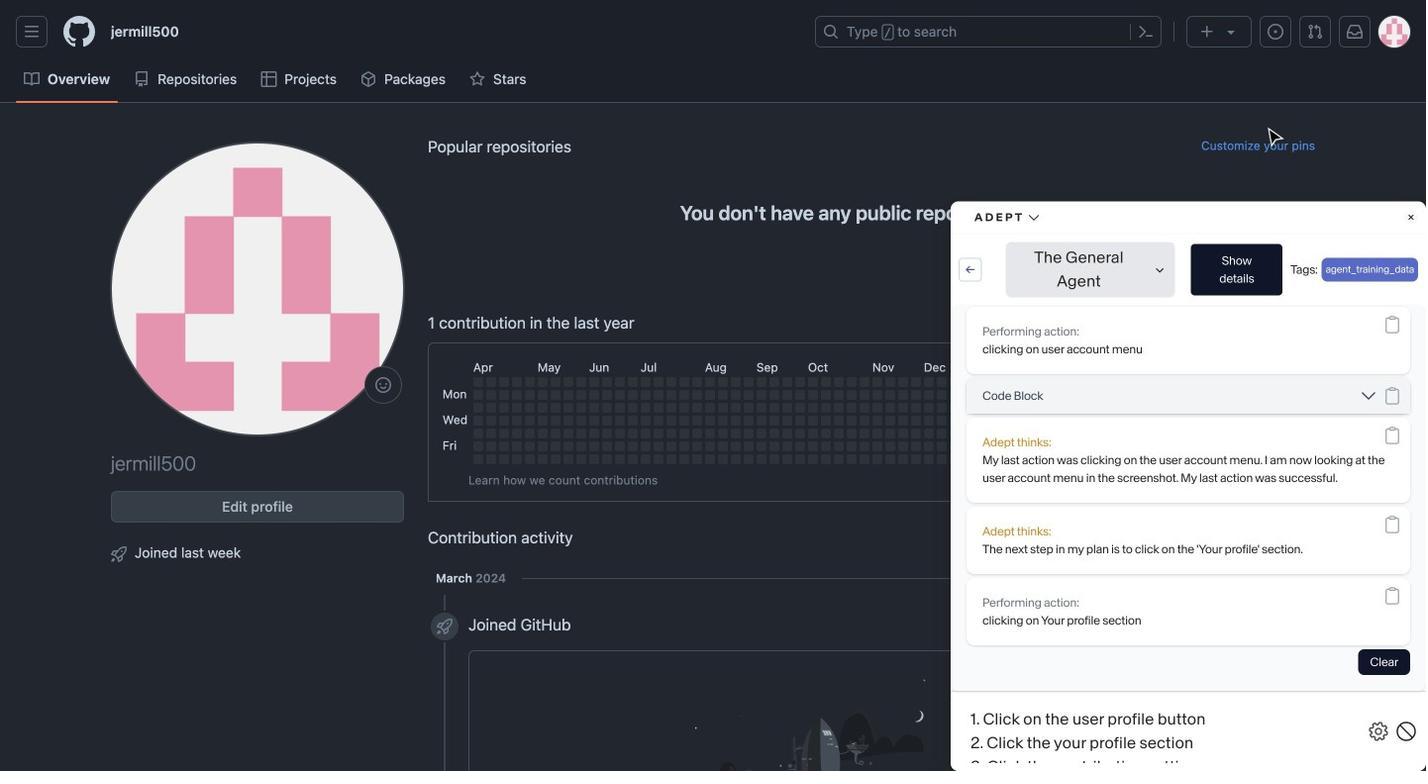 Task type: describe. For each thing, give the bounding box(es) containing it.
table image
[[261, 71, 277, 87]]

smiley image
[[376, 377, 391, 393]]

homepage image
[[63, 16, 95, 48]]

book image
[[24, 71, 40, 87]]

joined github! image
[[571, 668, 1066, 772]]

issue opened image
[[1268, 24, 1284, 40]]

git pull request image
[[1308, 24, 1324, 40]]

triangle down image
[[1224, 24, 1239, 40]]

package image
[[361, 71, 377, 87]]



Task type: locate. For each thing, give the bounding box(es) containing it.
change your avatar image
[[111, 143, 404, 436]]

star image
[[470, 71, 485, 87]]

1 vertical spatial rocket image
[[437, 619, 453, 635]]

0 horizontal spatial rocket image
[[111, 547, 127, 563]]

notifications image
[[1347, 24, 1363, 40]]

cell
[[473, 377, 483, 387], [486, 377, 496, 387], [499, 377, 509, 387], [512, 377, 522, 387], [525, 377, 535, 387], [538, 377, 548, 387], [551, 377, 561, 387], [564, 377, 573, 387], [576, 377, 586, 387], [589, 377, 599, 387], [602, 377, 612, 387], [615, 377, 625, 387], [628, 377, 638, 387], [641, 377, 651, 387], [654, 377, 664, 387], [667, 377, 677, 387], [679, 377, 689, 387], [692, 377, 702, 387], [705, 377, 715, 387], [718, 377, 728, 387], [731, 377, 741, 387], [744, 377, 754, 387], [757, 377, 767, 387], [770, 377, 780, 387], [783, 377, 792, 387], [795, 377, 805, 387], [808, 377, 818, 387], [821, 377, 831, 387], [834, 377, 844, 387], [847, 377, 857, 387], [860, 377, 870, 387], [873, 377, 883, 387], [886, 377, 895, 387], [898, 377, 908, 387], [911, 377, 921, 387], [924, 377, 934, 387], [937, 377, 947, 387], [950, 377, 960, 387], [963, 377, 973, 387], [976, 377, 986, 387], [989, 377, 999, 387], [1001, 377, 1011, 387], [1014, 377, 1024, 387], [1027, 377, 1037, 387], [1040, 377, 1050, 387], [473, 390, 483, 400], [486, 390, 496, 400], [499, 390, 509, 400], [512, 390, 522, 400], [525, 390, 535, 400], [538, 390, 548, 400], [551, 390, 561, 400], [564, 390, 573, 400], [576, 390, 586, 400], [589, 390, 599, 400], [602, 390, 612, 400], [615, 390, 625, 400], [628, 390, 638, 400], [641, 390, 651, 400], [654, 390, 664, 400], [667, 390, 677, 400], [679, 390, 689, 400], [692, 390, 702, 400], [705, 390, 715, 400], [718, 390, 728, 400], [731, 390, 741, 400], [744, 390, 754, 400], [757, 390, 767, 400], [770, 390, 780, 400], [783, 390, 792, 400], [795, 390, 805, 400], [808, 390, 818, 400], [821, 390, 831, 400], [834, 390, 844, 400], [847, 390, 857, 400], [860, 390, 870, 400], [873, 390, 883, 400], [886, 390, 895, 400], [898, 390, 908, 400], [911, 390, 921, 400], [924, 390, 934, 400], [937, 390, 947, 400], [950, 390, 960, 400], [963, 390, 973, 400], [976, 390, 986, 400], [989, 390, 999, 400], [1001, 390, 1011, 400], [1014, 390, 1024, 400], [1027, 390, 1037, 400], [1040, 390, 1050, 400], [473, 403, 483, 413], [486, 403, 496, 413], [499, 403, 509, 413], [512, 403, 522, 413], [525, 403, 535, 413], [551, 403, 561, 413], [564, 403, 573, 413], [576, 403, 586, 413], [589, 403, 599, 413], [602, 403, 612, 413], [615, 403, 625, 413], [628, 403, 638, 413], [654, 403, 664, 413], [667, 403, 677, 413], [679, 403, 689, 413], [692, 403, 702, 413], [705, 403, 715, 413], [718, 403, 728, 413], [731, 403, 741, 413], [757, 403, 767, 413], [770, 403, 780, 413], [783, 403, 792, 413], [795, 403, 805, 413], [808, 403, 818, 413], [821, 403, 831, 413], [834, 403, 844, 413], [860, 403, 870, 413], [873, 403, 883, 413], [886, 403, 895, 413], [898, 403, 908, 413], [911, 403, 921, 413], [924, 403, 934, 413], [937, 403, 947, 413], [950, 403, 960, 413], [963, 403, 973, 413], [1001, 403, 1011, 413], [1014, 403, 1024, 413], [1027, 403, 1037, 413], [473, 416, 483, 426], [486, 416, 496, 426], [499, 416, 509, 426], [512, 416, 522, 426], [525, 416, 535, 426], [538, 416, 548, 426], [551, 416, 561, 426], [564, 416, 573, 426], [576, 416, 586, 426], [589, 416, 599, 426], [602, 416, 612, 426], [615, 416, 625, 426], [628, 416, 638, 426], [641, 416, 651, 426], [654, 416, 664, 426], [667, 416, 677, 426], [679, 416, 689, 426], [692, 416, 702, 426], [705, 416, 715, 426], [718, 416, 728, 426], [731, 416, 741, 426], [744, 416, 754, 426], [757, 416, 767, 426], [770, 416, 780, 426], [783, 416, 792, 426], [795, 416, 805, 426], [808, 416, 818, 426], [821, 416, 831, 426], [834, 416, 844, 426], [847, 416, 857, 426], [860, 416, 870, 426], [873, 416, 883, 426], [886, 416, 895, 426], [898, 416, 908, 426], [911, 416, 921, 426], [924, 416, 934, 426], [937, 416, 947, 426], [950, 416, 960, 426], [963, 416, 973, 426], [976, 416, 986, 426], [989, 416, 999, 426], [1001, 416, 1011, 426], [1014, 416, 1024, 426], [1027, 416, 1037, 426], [1040, 416, 1050, 426], [1053, 416, 1063, 426], [1066, 416, 1076, 426], [1079, 416, 1089, 426], [1092, 416, 1102, 426], [1105, 416, 1114, 426], [1117, 416, 1127, 426], [1130, 416, 1140, 426], [1143, 416, 1153, 426], [473, 429, 483, 439], [486, 429, 496, 439], [499, 429, 509, 439], [512, 429, 522, 439], [525, 429, 535, 439], [538, 429, 548, 439], [551, 429, 561, 439], [564, 429, 573, 439], [576, 429, 586, 439], [589, 429, 599, 439], [602, 429, 612, 439], [615, 429, 625, 439], [628, 429, 638, 439], [641, 429, 651, 439], [654, 429, 664, 439], [667, 429, 677, 439], [679, 429, 689, 439], [692, 429, 702, 439], [705, 429, 715, 439], [718, 429, 728, 439], [731, 429, 741, 439], [744, 429, 754, 439], [757, 429, 767, 439], [770, 429, 780, 439], [783, 429, 792, 439], [795, 429, 805, 439], [808, 429, 818, 439], [821, 429, 831, 439], [834, 429, 844, 439], [847, 429, 857, 439], [860, 429, 870, 439], [873, 429, 883, 439], [886, 429, 895, 439], [898, 429, 908, 439], [911, 429, 921, 439], [924, 429, 934, 439], [937, 429, 947, 439], [950, 429, 960, 439], [963, 429, 973, 439], [976, 429, 986, 439], [989, 429, 999, 439], [1001, 429, 1011, 439], [1014, 429, 1024, 439], [1027, 429, 1037, 439], [1040, 429, 1050, 439], [1053, 429, 1063, 439], [473, 442, 483, 452], [486, 442, 496, 452], [499, 442, 509, 452], [512, 442, 522, 452], [525, 442, 535, 452], [551, 442, 561, 452], [564, 442, 573, 452], [576, 442, 586, 452], [589, 442, 599, 452], [602, 442, 612, 452], [615, 442, 625, 452], [628, 442, 638, 452], [654, 442, 664, 452], [667, 442, 677, 452], [679, 442, 689, 452], [692, 442, 702, 452], [705, 442, 715, 452], [718, 442, 728, 452], [731, 442, 741, 452], [757, 442, 767, 452], [770, 442, 780, 452], [783, 442, 792, 452], [795, 442, 805, 452], [808, 442, 818, 452], [821, 442, 831, 452], [834, 442, 844, 452], [860, 442, 870, 452], [873, 442, 883, 452], [886, 442, 895, 452], [898, 442, 908, 452], [911, 442, 921, 452], [924, 442, 934, 452], [937, 442, 947, 452], [950, 442, 960, 452], [963, 442, 973, 452], [976, 442, 986, 452], [989, 442, 999, 452], [1001, 442, 1011, 452], [1014, 442, 1024, 452], [1027, 442, 1037, 452], [1040, 442, 1050, 452], [1053, 442, 1063, 452], [473, 455, 483, 465], [486, 455, 496, 465], [499, 455, 509, 465], [512, 455, 522, 465], [525, 455, 535, 465], [538, 455, 548, 465], [551, 455, 561, 465], [564, 455, 573, 465], [576, 455, 586, 465], [589, 455, 599, 465], [602, 455, 612, 465], [615, 455, 625, 465], [628, 455, 638, 465], [641, 455, 651, 465], [654, 455, 664, 465], [667, 455, 677, 465], [679, 455, 689, 465], [692, 455, 702, 465], [705, 455, 715, 465], [718, 455, 728, 465], [731, 455, 741, 465], [744, 455, 754, 465], [757, 455, 767, 465], [770, 455, 780, 465], [783, 455, 792, 465], [795, 455, 805, 465], [808, 455, 818, 465], [821, 455, 831, 465], [834, 455, 844, 465], [847, 455, 857, 465], [860, 455, 870, 465], [873, 455, 883, 465], [886, 455, 895, 465], [898, 455, 908, 465], [911, 455, 921, 465], [924, 455, 934, 465], [937, 455, 947, 465], [950, 455, 960, 465], [963, 455, 973, 465], [976, 455, 986, 465], [989, 455, 999, 465], [1001, 455, 1011, 465], [1014, 455, 1024, 465], [1027, 455, 1037, 465], [1040, 455, 1050, 465], [1053, 455, 1063, 465], [1066, 455, 1076, 465], [1079, 455, 1089, 465], [1092, 455, 1102, 465], [1105, 455, 1114, 465], [1117, 455, 1127, 465], [1130, 455, 1140, 465]]

grid
[[440, 356, 1156, 468]]

0 vertical spatial rocket image
[[111, 547, 127, 563]]

rocket image
[[111, 547, 127, 563], [437, 619, 453, 635]]

plus image
[[1200, 24, 1216, 40]]

command palette image
[[1138, 24, 1154, 40]]

repo image
[[134, 71, 150, 87]]

1 horizontal spatial rocket image
[[437, 619, 453, 635]]



Task type: vqa. For each thing, say whether or not it's contained in the screenshot.
Dependency graph
no



